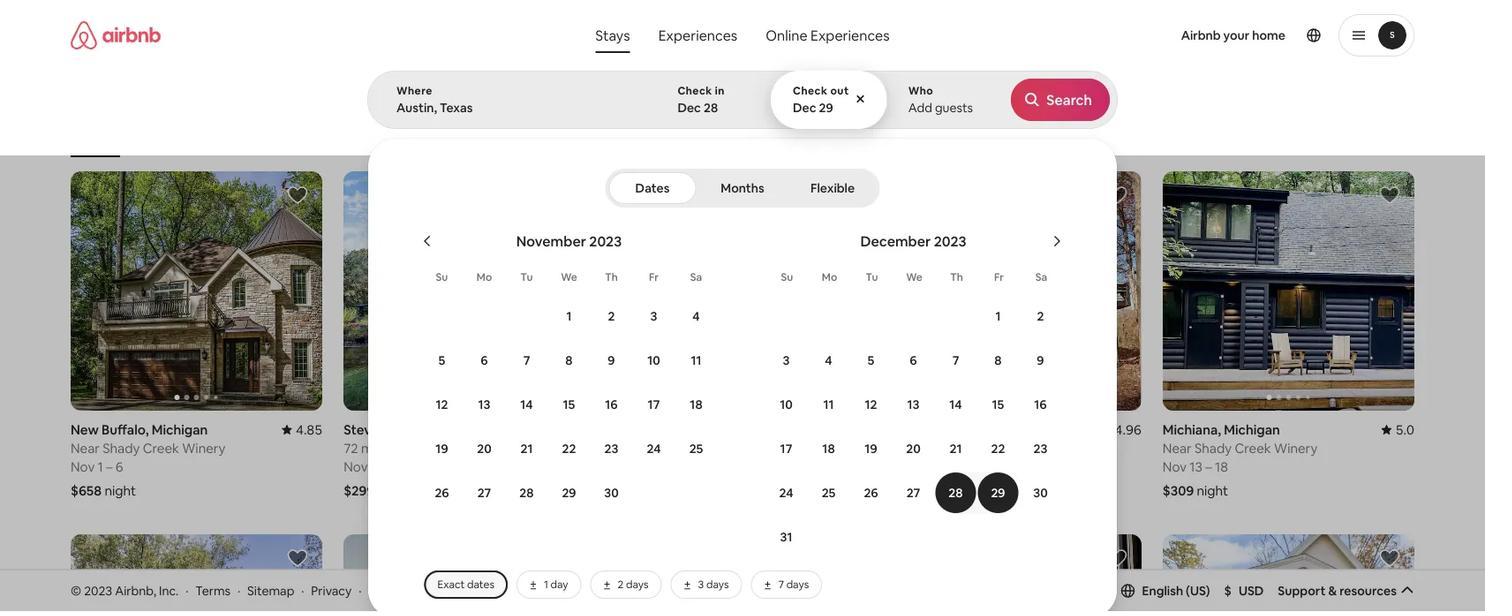 Task type: describe. For each thing, give the bounding box(es) containing it.
2 12 from the left
[[865, 397, 877, 412]]

buffalo,
[[102, 421, 149, 438]]

2 23 button from the left
[[1020, 427, 1062, 470]]

1 tu from the left
[[521, 270, 533, 284]]

night inside near shady creek winery dec 11 – 16 $133 night
[[921, 482, 953, 499]]

dec inside near shady creek winery dec 11 – 16 $133 night
[[890, 458, 915, 475]]

tiny homes
[[750, 131, 806, 144]]

exact
[[438, 578, 465, 591]]

2 5 button from the left
[[850, 339, 892, 382]]

amazing pools
[[912, 131, 986, 144]]

13 for first the 13 button from left
[[478, 397, 491, 412]]

out
[[831, 84, 849, 98]]

2 th from the left
[[951, 270, 963, 284]]

airbnb your home
[[1181, 27, 1286, 43]]

0 horizontal spatial 3
[[651, 308, 657, 324]]

1 12 from the left
[[436, 397, 448, 412]]

1 7 button from the left
[[506, 339, 548, 382]]

experiences button
[[644, 18, 752, 53]]

$133
[[890, 482, 918, 499]]

1 20 button from the left
[[463, 427, 506, 470]]

7 for 2nd 7 button
[[953, 352, 959, 368]]

1 sa from the left
[[690, 270, 702, 284]]

michiana,
[[1163, 421, 1222, 438]]

29 for 1st 29 button from right
[[991, 485, 1006, 501]]

2 su from the left
[[781, 270, 793, 284]]

1 horizontal spatial 2
[[618, 578, 624, 591]]

november 2023
[[516, 232, 622, 250]]

terms
[[195, 583, 231, 598]]

1 horizontal spatial 24 button
[[765, 472, 808, 514]]

english (us) button
[[1121, 583, 1210, 599]]

2 30 button from the left
[[1020, 472, 1062, 514]]

24 for 24 button to the left
[[647, 441, 661, 457]]

2 19 button from the left
[[850, 427, 892, 470]]

1 day
[[544, 578, 568, 591]]

$
[[1225, 583, 1232, 599]]

new
[[71, 421, 99, 438]]

world
[[460, 131, 488, 144]]

1 horizontal spatial 3 button
[[765, 339, 808, 382]]

shady inside michiana, michigan near shady creek winery nov 13 – 18 $309 night
[[1195, 439, 1232, 457]]

4.96 out of 5 average rating image
[[1101, 421, 1142, 438]]

2 9 button from the left
[[1020, 339, 1062, 382]]

2 22 button from the left
[[977, 427, 1020, 470]]

©
[[71, 583, 81, 598]]

2 20 button from the left
[[892, 427, 935, 470]]

3 days
[[698, 578, 729, 591]]

homes
[[773, 131, 806, 144]]

4.96
[[1115, 421, 1142, 438]]

2 14 from the left
[[950, 397, 962, 412]]

1 8 from the left
[[566, 352, 573, 368]]

terms · sitemap · privacy ·
[[195, 583, 362, 598]]

nov inside stevensville, michigan 72 miles away nov 5 – 10 $299
[[344, 458, 368, 475]]

shady inside new buffalo, michigan near shady creek winery nov 1 – 6 $658 night
[[103, 439, 140, 457]]

dates
[[636, 180, 670, 196]]

home
[[1253, 27, 1286, 43]]

who add guests
[[909, 84, 973, 116]]

1 vertical spatial 4 button
[[808, 339, 850, 382]]

night inside michiana, michigan near shady creek winery nov 13 – 18 $309 night
[[1197, 482, 1229, 499]]

1 vertical spatial 18 button
[[808, 427, 850, 470]]

online experiences
[[766, 26, 890, 44]]

airbnb
[[1181, 27, 1221, 43]]

dates button
[[609, 172, 696, 204]]

(us)
[[1186, 583, 1210, 599]]

2 15 from the left
[[992, 397, 1005, 412]]

3 · from the left
[[301, 583, 304, 598]]

18 inside michiana, michigan near shady creek winery nov 13 – 18 $309 night
[[1215, 458, 1229, 475]]

1 add to wishlist: michigan city, indiana image from the left
[[287, 548, 308, 569]]

$658
[[71, 482, 102, 499]]

2 15 button from the left
[[977, 383, 1020, 426]]

6 inside 72 miles away nov 1 – 6 $920
[[662, 458, 669, 475]]

tab list inside stays tab panel
[[609, 169, 877, 208]]

2 21 button from the left
[[935, 427, 977, 470]]

december 2023
[[861, 232, 967, 250]]

where
[[397, 84, 433, 98]]

top
[[407, 131, 426, 144]]

omg!
[[682, 131, 711, 144]]

support & resources
[[1278, 583, 1397, 599]]

– inside michiana, michigan near shady creek winery nov 13 – 18 $309 night
[[1206, 458, 1212, 475]]

$299
[[344, 482, 375, 499]]

© 2023 airbnb, inc. ·
[[71, 583, 189, 598]]

add to wishlist: new buffalo, michigan image
[[1380, 548, 1401, 569]]

1 mo from the left
[[477, 270, 492, 284]]

1 su from the left
[[436, 270, 448, 284]]

7 days
[[779, 578, 809, 591]]

2 add to wishlist: michigan city, indiana image from the left
[[1106, 548, 1128, 569]]

usd
[[1239, 583, 1264, 599]]

2 27 button from the left
[[892, 472, 935, 514]]

2 6 button from the left
[[892, 339, 935, 382]]

0 horizontal spatial 25 button
[[675, 427, 718, 470]]

1 vertical spatial 10 button
[[765, 383, 808, 426]]

flexible button
[[789, 172, 877, 204]]

13 for 1st the 13 button from right
[[907, 397, 920, 412]]

1 vertical spatial 3
[[783, 352, 790, 368]]

29 inside check out dec 29
[[819, 100, 834, 116]]

2 28 button from the left
[[935, 472, 977, 514]]

near shady creek winery dec 11 – 16 $133 night
[[890, 439, 1045, 499]]

day
[[551, 578, 568, 591]]

– inside near shady creek winery dec 11 – 16 $133 night
[[931, 458, 938, 475]]

choices
[[440, 583, 486, 598]]

16 for first 16 button from right
[[1035, 397, 1047, 412]]

1 button for november 2023
[[548, 295, 590, 337]]

privacy link
[[311, 583, 352, 598]]

months
[[721, 180, 765, 196]]

2 vertical spatial 3
[[698, 578, 704, 591]]

0 vertical spatial 18 button
[[675, 383, 718, 426]]

1 horizontal spatial 17 button
[[765, 427, 808, 470]]

$ usd
[[1225, 583, 1264, 599]]

1 · from the left
[[186, 583, 189, 598]]

michiana, michigan near shady creek winery nov 13 – 18 $309 night
[[1163, 421, 1318, 499]]

2 button for december 2023
[[1020, 295, 1062, 337]]

16 for second 16 button from right
[[605, 397, 618, 412]]

2 12 button from the left
[[850, 383, 892, 426]]

inc.
[[159, 583, 179, 598]]

away inside 72 miles away nov 1 – 6 $920
[[669, 439, 700, 457]]

1 21 button from the left
[[506, 427, 548, 470]]

17 for the right 17 button
[[780, 441, 793, 457]]

4.85
[[296, 421, 323, 438]]

11 for bottom 11 'button'
[[824, 397, 834, 412]]

72 inside stevensville, michigan 72 miles away nov 5 – 10 $299
[[344, 439, 358, 457]]

stevensville,
[[344, 421, 421, 438]]

michigan for stevensville,
[[423, 421, 480, 438]]

dates
[[467, 578, 495, 591]]

new buffalo, michigan near shady creek winery nov 1 – 6 $658 night
[[71, 421, 226, 499]]

1 6 button from the left
[[463, 339, 506, 382]]

1 26 button from the left
[[421, 472, 463, 514]]

21 for first 21 button from the right
[[950, 441, 962, 457]]

stevensville, michigan 72 miles away nov 5 – 10 $299
[[344, 421, 480, 499]]

1 23 button from the left
[[590, 427, 633, 470]]

1 vertical spatial 25
[[822, 485, 836, 501]]

1 29 button from the left
[[548, 472, 590, 514]]

winery inside new buffalo, michigan near shady creek winery nov 1 – 6 $658 night
[[182, 439, 226, 457]]

22 for 1st 22 "button" from the right
[[991, 441, 1005, 457]]

english (us)
[[1142, 583, 1210, 599]]

calendar application
[[389, 213, 1486, 563]]

november
[[516, 232, 586, 250]]

near inside michiana, michigan near shady creek winery nov 13 – 18 $309 night
[[1163, 439, 1192, 457]]

1 16 button from the left
[[590, 383, 633, 426]]

$309
[[1163, 482, 1194, 499]]

72 inside 72 miles away nov 1 – 6 $920
[[617, 439, 631, 457]]

10 for the top '10' button
[[648, 352, 660, 368]]

2023 for ©
[[84, 583, 112, 598]]

sitemap link
[[247, 583, 294, 598]]

online
[[766, 26, 808, 44]]

0 horizontal spatial 28
[[520, 485, 534, 501]]

0 vertical spatial 11 button
[[675, 339, 718, 382]]

2 19 from the left
[[865, 441, 878, 457]]

2 14 button from the left
[[935, 383, 977, 426]]

tiny
[[750, 131, 770, 144]]

of
[[428, 131, 438, 144]]

2 days
[[618, 578, 649, 591]]

who
[[909, 84, 934, 98]]

2 23 from the left
[[1034, 441, 1048, 457]]

0 horizontal spatial 4 button
[[675, 295, 718, 337]]

29 for 2nd 29 button from the right
[[562, 485, 576, 501]]

1 we from the left
[[561, 270, 577, 284]]

16 inside near shady creek winery dec 11 – 16 $133 night
[[941, 458, 954, 475]]

check in dec 28
[[678, 84, 725, 116]]

2 13 button from the left
[[892, 383, 935, 426]]

2 20 from the left
[[906, 441, 921, 457]]

4 for the bottom the 4 button
[[825, 352, 833, 368]]

4 · from the left
[[359, 583, 362, 598]]

add to wishlist: michiana, michigan image
[[1380, 185, 1401, 206]]

1 privacy from the left
[[311, 583, 352, 598]]

online experiences link
[[752, 18, 904, 53]]

2 experiences from the left
[[811, 26, 890, 44]]

sitemap
[[247, 583, 294, 598]]

in
[[715, 84, 725, 98]]

1 20 from the left
[[477, 441, 492, 457]]

add to wishlist: michigan city, indiana image
[[1106, 185, 1128, 206]]

10 for the bottom '10' button
[[780, 397, 793, 412]]

1 th from the left
[[605, 270, 618, 284]]

top of the world
[[407, 131, 488, 144]]

exact dates
[[438, 578, 495, 591]]

nov inside michiana, michigan near shady creek winery nov 13 – 18 $309 night
[[1163, 458, 1187, 475]]

31
[[780, 529, 793, 545]]

1 fr from the left
[[649, 270, 659, 284]]

2 8 button from the left
[[977, 339, 1020, 382]]

1 15 button from the left
[[548, 383, 590, 426]]

4.85 out of 5 average rating image
[[282, 421, 323, 438]]

2 mo from the left
[[822, 270, 837, 284]]

2 27 from the left
[[907, 485, 921, 501]]

2 8 from the left
[[995, 352, 1002, 368]]

1 horizontal spatial 25 button
[[808, 472, 850, 514]]

1 27 button from the left
[[463, 472, 506, 514]]

amazing
[[912, 131, 956, 144]]

months button
[[700, 172, 786, 204]]

1 14 from the left
[[520, 397, 533, 412]]

add
[[909, 100, 933, 116]]

english
[[1142, 583, 1184, 599]]

2 horizontal spatial 5
[[868, 352, 875, 368]]

21 for first 21 button from left
[[521, 441, 533, 457]]



Task type: locate. For each thing, give the bounding box(es) containing it.
0 horizontal spatial su
[[436, 270, 448, 284]]

1 away from the left
[[669, 439, 700, 457]]

9 for 1st 9 button from right
[[1037, 352, 1044, 368]]

1 horizontal spatial 11
[[824, 397, 834, 412]]

19 button up "$133"
[[850, 427, 892, 470]]

2023 right the ©
[[84, 583, 112, 598]]

1 inside 72 miles away nov 1 – 6 $920
[[644, 458, 649, 475]]

22
[[562, 441, 576, 457], [991, 441, 1005, 457]]

1 28 button from the left
[[506, 472, 548, 514]]

michigan inside michiana, michigan near shady creek winery nov 13 – 18 $309 night
[[1224, 421, 1280, 438]]

1 button for december 2023
[[977, 295, 1020, 337]]

2023 right december
[[934, 232, 967, 250]]

1 horizontal spatial 5
[[439, 352, 445, 368]]

26
[[435, 485, 449, 501], [864, 485, 878, 501]]

72 miles away nov 1 – 6 $920
[[617, 439, 700, 499]]

Where field
[[397, 100, 627, 116]]

2 horizontal spatial 13
[[1190, 458, 1203, 475]]

· right terms
[[238, 583, 240, 598]]

support & resources button
[[1278, 583, 1415, 599]]

tab list containing dates
[[609, 169, 877, 208]]

26 for 2nd 26 button from left
[[864, 485, 878, 501]]

2 72 from the left
[[344, 439, 358, 457]]

23 button left '4.96 out of 5 average rating' image
[[1020, 427, 1062, 470]]

1 shady from the left
[[103, 439, 140, 457]]

1 8 button from the left
[[548, 339, 590, 382]]

24 button up 31 button
[[765, 472, 808, 514]]

3 michigan from the left
[[1224, 421, 1280, 438]]

26 left "$133"
[[864, 485, 878, 501]]

1 horizontal spatial 15
[[992, 397, 1005, 412]]

night
[[105, 482, 136, 499], [921, 482, 953, 499], [1197, 482, 1229, 499]]

28
[[704, 100, 718, 116], [520, 485, 534, 501], [949, 485, 963, 501]]

1 horizontal spatial 5 button
[[850, 339, 892, 382]]

0 vertical spatial 17 button
[[633, 383, 675, 426]]

2 michigan from the left
[[423, 421, 480, 438]]

5 inside stevensville, michigan 72 miles away nov 5 – 10 $299
[[371, 458, 378, 475]]

1 5 button from the left
[[421, 339, 463, 382]]

december
[[861, 232, 931, 250]]

2 tu from the left
[[866, 270, 878, 284]]

18
[[690, 397, 703, 412], [823, 441, 835, 457], [1215, 458, 1229, 475]]

72 down stevensville,
[[344, 439, 358, 457]]

1 horizontal spatial 27 button
[[892, 472, 935, 514]]

1 22 from the left
[[562, 441, 576, 457]]

trending
[[837, 131, 882, 144]]

0 horizontal spatial dec
[[678, 100, 701, 116]]

profile element
[[919, 0, 1415, 71]]

0 horizontal spatial 15 button
[[548, 383, 590, 426]]

10 inside stevensville, michigan 72 miles away nov 5 – 10 $299
[[390, 458, 404, 475]]

1 – from the left
[[106, 458, 113, 475]]

0 vertical spatial 24 button
[[633, 427, 675, 470]]

1 horizontal spatial 1 button
[[977, 295, 1020, 337]]

0 horizontal spatial 19
[[436, 441, 448, 457]]

0 horizontal spatial night
[[105, 482, 136, 499]]

1 horizontal spatial winery
[[1001, 439, 1045, 457]]

near
[[71, 439, 100, 457], [890, 439, 919, 457], [1163, 439, 1192, 457]]

1 horizontal spatial 16
[[941, 458, 954, 475]]

3 winery from the left
[[1274, 439, 1318, 457]]

your privacy choices link
[[369, 583, 516, 600]]

none search field containing stays
[[367, 0, 1486, 612]]

night right "$133"
[[921, 482, 953, 499]]

2 near from the left
[[890, 439, 919, 457]]

– inside stevensville, michigan 72 miles away nov 5 – 10 $299
[[381, 458, 388, 475]]

2 · from the left
[[238, 583, 240, 598]]

1 vertical spatial 11
[[824, 397, 834, 412]]

2 sa from the left
[[1036, 270, 1048, 284]]

th down december 2023
[[951, 270, 963, 284]]

check inside check out dec 29
[[793, 84, 828, 98]]

20
[[477, 441, 492, 457], [906, 441, 921, 457]]

2 29 button from the left
[[977, 472, 1020, 514]]

privacy left exact
[[397, 583, 437, 598]]

2 26 button from the left
[[850, 472, 892, 514]]

michigan right michiana,
[[1224, 421, 1280, 438]]

2 9 from the left
[[1037, 352, 1044, 368]]

2023 for november
[[589, 232, 622, 250]]

creek inside near shady creek winery dec 11 – 16 $133 night
[[962, 439, 999, 457]]

cabins
[[524, 131, 558, 144]]

stays tab panel
[[367, 71, 1486, 612]]

0 horizontal spatial 7 button
[[506, 339, 548, 382]]

terms link
[[195, 583, 231, 598]]

1 horizontal spatial shady
[[922, 439, 959, 457]]

dec up homes
[[793, 100, 817, 116]]

0 horizontal spatial 10 button
[[633, 339, 675, 382]]

near inside new buffalo, michigan near shady creek winery nov 1 – 6 $658 night
[[71, 439, 100, 457]]

night inside new buffalo, michigan near shady creek winery nov 1 – 6 $658 night
[[105, 482, 136, 499]]

0 horizontal spatial sa
[[690, 270, 702, 284]]

31 button
[[765, 516, 808, 558]]

airbnb your home link
[[1171, 17, 1297, 54]]

1
[[567, 308, 572, 324], [996, 308, 1001, 324], [98, 458, 103, 475], [644, 458, 649, 475], [544, 578, 548, 591]]

days for 7 days
[[787, 578, 809, 591]]

near down new
[[71, 439, 100, 457]]

1 night from the left
[[105, 482, 136, 499]]

7 for 2nd 7 button from the right
[[523, 352, 530, 368]]

2 shady from the left
[[922, 439, 959, 457]]

25 button
[[675, 427, 718, 470], [808, 472, 850, 514]]

0 vertical spatial 24
[[647, 441, 661, 457]]

the
[[441, 131, 458, 144]]

your privacy choices
[[369, 583, 486, 598]]

near up "$133"
[[890, 439, 919, 457]]

19
[[436, 441, 448, 457], [865, 441, 878, 457]]

check left the 'out'
[[793, 84, 828, 98]]

19 button
[[421, 427, 463, 470], [850, 427, 892, 470]]

1 horizontal spatial 10
[[648, 352, 660, 368]]

play
[[1029, 131, 1049, 144]]

3 near from the left
[[1163, 439, 1192, 457]]

0 horizontal spatial 2 button
[[590, 295, 633, 337]]

0 horizontal spatial 22
[[562, 441, 576, 457]]

1 30 button from the left
[[590, 472, 633, 514]]

26 button
[[421, 472, 463, 514], [850, 472, 892, 514]]

2 fr from the left
[[994, 270, 1004, 284]]

near down michiana,
[[1163, 439, 1192, 457]]

11 for top 11 'button'
[[691, 352, 702, 368]]

1 horizontal spatial 21 button
[[935, 427, 977, 470]]

2023 for december
[[934, 232, 967, 250]]

1 horizontal spatial 12 button
[[850, 383, 892, 426]]

0 horizontal spatial 1 button
[[548, 295, 590, 337]]

th down november 2023
[[605, 270, 618, 284]]

1 horizontal spatial 24
[[779, 485, 794, 501]]

21 button
[[506, 427, 548, 470], [935, 427, 977, 470]]

None search field
[[367, 0, 1486, 612]]

0 vertical spatial 25
[[689, 441, 703, 457]]

check out dec 29
[[793, 84, 849, 116]]

1 2 button from the left
[[590, 295, 633, 337]]

mo
[[477, 270, 492, 284], [822, 270, 837, 284]]

· left privacy link
[[301, 583, 304, 598]]

13 inside michiana, michigan near shady creek winery nov 13 – 18 $309 night
[[1190, 458, 1203, 475]]

1 horizontal spatial 8 button
[[977, 339, 1020, 382]]

days down 31 button
[[787, 578, 809, 591]]

experiences up the 'out'
[[811, 26, 890, 44]]

nov up $920
[[617, 458, 641, 475]]

72 up $920
[[617, 439, 631, 457]]

michigan inside stevensville, michigan 72 miles away nov 5 – 10 $299
[[423, 421, 480, 438]]

group containing tropical
[[71, 88, 1112, 157]]

1 horizontal spatial 10 button
[[765, 383, 808, 426]]

1 horizontal spatial 29 button
[[977, 472, 1020, 514]]

1 22 button from the left
[[548, 427, 590, 470]]

5 – from the left
[[1206, 458, 1212, 475]]

5.0
[[1396, 421, 1415, 438]]

2 horizontal spatial 28
[[949, 485, 963, 501]]

2 2 button from the left
[[1020, 295, 1062, 337]]

18 button
[[675, 383, 718, 426], [808, 427, 850, 470]]

9 for 1st 9 button
[[608, 352, 615, 368]]

17 button
[[633, 383, 675, 426], [765, 427, 808, 470]]

0 horizontal spatial 20
[[477, 441, 492, 457]]

2023 right the november
[[589, 232, 622, 250]]

29
[[819, 100, 834, 116], [562, 485, 576, 501], [991, 485, 1006, 501]]

&
[[1329, 583, 1337, 599]]

1 vertical spatial 18
[[823, 441, 835, 457]]

winery inside michiana, michigan near shady creek winery nov 13 – 18 $309 night
[[1274, 439, 1318, 457]]

29 button
[[548, 472, 590, 514], [977, 472, 1020, 514]]

3 creek from the left
[[1235, 439, 1272, 457]]

add to wishlist: michigan city, indiana image
[[287, 548, 308, 569], [1106, 548, 1128, 569]]

nov up the $299
[[344, 458, 368, 475]]

1 horizontal spatial 19 button
[[850, 427, 892, 470]]

1 27 from the left
[[478, 485, 491, 501]]

shady inside near shady creek winery dec 11 – 16 $133 night
[[922, 439, 959, 457]]

1 19 from the left
[[436, 441, 448, 457]]

24 up 31 button
[[779, 485, 794, 501]]

dec inside check out dec 29
[[793, 100, 817, 116]]

12 button
[[421, 383, 463, 426], [850, 383, 892, 426]]

1 horizontal spatial 28
[[704, 100, 718, 116]]

– inside new buffalo, michigan near shady creek winery nov 1 – 6 $658 night
[[106, 458, 113, 475]]

1 30 from the left
[[604, 485, 619, 501]]

4 for the left the 4 button
[[693, 308, 700, 324]]

18 for the bottom 18 button
[[823, 441, 835, 457]]

guests
[[935, 100, 973, 116]]

privacy left your
[[311, 583, 352, 598]]

1 horizontal spatial 20
[[906, 441, 921, 457]]

add to wishlist: stevensville, michigan image
[[833, 185, 855, 206]]

0 horizontal spatial 9
[[608, 352, 615, 368]]

2 creek from the left
[[962, 439, 999, 457]]

nov up $658
[[71, 458, 95, 475]]

2 30 from the left
[[1034, 485, 1048, 501]]

miles inside stevensville, michigan 72 miles away nov 5 – 10 $299
[[361, 439, 393, 457]]

1 horizontal spatial 26 button
[[850, 472, 892, 514]]

nov inside new buffalo, michigan near shady creek winery nov 1 – 6 $658 night
[[71, 458, 95, 475]]

michigan right buffalo,
[[152, 421, 208, 438]]

sa
[[690, 270, 702, 284], [1036, 270, 1048, 284]]

0 horizontal spatial 26
[[435, 485, 449, 501]]

1 horizontal spatial 23 button
[[1020, 427, 1062, 470]]

72
[[617, 439, 631, 457], [344, 439, 358, 457]]

days
[[626, 578, 649, 591], [706, 578, 729, 591], [787, 578, 809, 591]]

0 vertical spatial 3 button
[[633, 295, 675, 337]]

fr
[[649, 270, 659, 284], [994, 270, 1004, 284]]

1 experiences from the left
[[659, 26, 738, 44]]

23 button up $920
[[590, 427, 633, 470]]

nov
[[71, 458, 95, 475], [617, 458, 641, 475], [344, 458, 368, 475], [1163, 458, 1187, 475]]

1 15 from the left
[[563, 397, 575, 412]]

2 horizontal spatial dec
[[890, 458, 915, 475]]

3 – from the left
[[381, 458, 388, 475]]

2 7 button from the left
[[935, 339, 977, 382]]

6 inside new buffalo, michigan near shady creek winery nov 1 – 6 $658 night
[[116, 458, 123, 475]]

experiences
[[659, 26, 738, 44], [811, 26, 890, 44]]

23
[[605, 441, 619, 457], [1034, 441, 1048, 457]]

9
[[608, 352, 615, 368], [1037, 352, 1044, 368]]

22 for 2nd 22 "button" from the right
[[562, 441, 576, 457]]

1 near from the left
[[71, 439, 100, 457]]

4 button
[[675, 295, 718, 337], [808, 339, 850, 382]]

1 button
[[548, 295, 590, 337], [977, 295, 1020, 337]]

2 vertical spatial 11
[[917, 458, 928, 475]]

near inside near shady creek winery dec 11 – 16 $133 night
[[890, 439, 919, 457]]

1 12 button from the left
[[421, 383, 463, 426]]

dec inside check in dec 28
[[678, 100, 701, 116]]

0 horizontal spatial 8 button
[[548, 339, 590, 382]]

0 horizontal spatial 30
[[604, 485, 619, 501]]

1 14 button from the left
[[506, 383, 548, 426]]

dec for dec 28
[[678, 100, 701, 116]]

24 for right 24 button
[[779, 485, 794, 501]]

2 horizontal spatial near
[[1163, 439, 1192, 457]]

0 horizontal spatial 24 button
[[633, 427, 675, 470]]

–
[[106, 458, 113, 475], [652, 458, 659, 475], [381, 458, 388, 475], [931, 458, 938, 475], [1206, 458, 1212, 475]]

1 vertical spatial 17
[[780, 441, 793, 457]]

11 button
[[675, 339, 718, 382], [808, 383, 850, 426]]

1 horizontal spatial 2 button
[[1020, 295, 1062, 337]]

michigan for michiana,
[[1224, 421, 1280, 438]]

1 26 from the left
[[435, 485, 449, 501]]

1 vertical spatial 11 button
[[808, 383, 850, 426]]

2023
[[589, 232, 622, 250], [934, 232, 967, 250], [84, 583, 112, 598]]

0 horizontal spatial 23
[[605, 441, 619, 457]]

1 horizontal spatial experiences
[[811, 26, 890, 44]]

1 9 button from the left
[[590, 339, 633, 382]]

2 we from the left
[[906, 270, 923, 284]]

dec for dec 29
[[793, 100, 817, 116]]

1 horizontal spatial 8
[[995, 352, 1002, 368]]

your
[[369, 583, 394, 598]]

group
[[71, 88, 1112, 157], [71, 171, 323, 411], [344, 171, 596, 411], [617, 171, 869, 411], [890, 171, 1142, 411], [1163, 171, 1415, 411], [71, 534, 323, 612], [344, 534, 596, 612], [617, 534, 869, 612], [890, 534, 1142, 612], [1163, 534, 1415, 612]]

th
[[605, 270, 618, 284], [951, 270, 963, 284]]

24 up $920
[[647, 441, 661, 457]]

1 horizontal spatial 16 button
[[1020, 383, 1062, 426]]

1 horizontal spatial 20 button
[[892, 427, 935, 470]]

0 horizontal spatial 14
[[520, 397, 533, 412]]

0 horizontal spatial 11
[[691, 352, 702, 368]]

3 days from the left
[[787, 578, 809, 591]]

1 19 button from the left
[[421, 427, 463, 470]]

$920
[[617, 482, 648, 499]]

16 button
[[590, 383, 633, 426], [1020, 383, 1062, 426]]

1 winery from the left
[[182, 439, 226, 457]]

0 horizontal spatial 4
[[693, 308, 700, 324]]

we down december 2023
[[906, 270, 923, 284]]

flexible
[[811, 180, 855, 196]]

· left your
[[359, 583, 362, 598]]

17
[[648, 397, 660, 412], [780, 441, 793, 457]]

nov inside 72 miles away nov 1 – 6 $920
[[617, 458, 641, 475]]

1 miles from the left
[[634, 439, 666, 457]]

check for 28
[[678, 84, 713, 98]]

2 days from the left
[[706, 578, 729, 591]]

stays
[[596, 26, 630, 44]]

5
[[439, 352, 445, 368], [868, 352, 875, 368], [371, 458, 378, 475]]

23 button
[[590, 427, 633, 470], [1020, 427, 1062, 470]]

3 nov from the left
[[344, 458, 368, 475]]

– inside 72 miles away nov 1 – 6 $920
[[652, 458, 659, 475]]

26 for 1st 26 button
[[435, 485, 449, 501]]

check
[[678, 84, 713, 98], [793, 84, 828, 98]]

check inside check in dec 28
[[678, 84, 713, 98]]

2 16 button from the left
[[1020, 383, 1062, 426]]

1 creek from the left
[[143, 439, 179, 457]]

1 horizontal spatial check
[[793, 84, 828, 98]]

days for 3 days
[[706, 578, 729, 591]]

michigan right stevensville,
[[423, 421, 480, 438]]

16 button left '4.96 out of 5 average rating' image
[[1020, 383, 1062, 426]]

miles up $920
[[634, 439, 666, 457]]

your
[[1224, 27, 1250, 43]]

0 horizontal spatial we
[[561, 270, 577, 284]]

experiences up in
[[659, 26, 738, 44]]

days left 3 days
[[626, 578, 649, 591]]

away inside stevensville, michigan 72 miles away nov 5 – 10 $299
[[396, 439, 427, 457]]

2 for november 2023
[[608, 308, 615, 324]]

michigan inside new buffalo, michigan near shady creek winery nov 1 – 6 $658 night
[[152, 421, 208, 438]]

1 horizontal spatial 4 button
[[808, 339, 850, 382]]

14 button
[[506, 383, 548, 426], [935, 383, 977, 426]]

8 button
[[548, 339, 590, 382], [977, 339, 1020, 382]]

0 vertical spatial 4
[[693, 308, 700, 324]]

2 horizontal spatial winery
[[1274, 439, 1318, 457]]

1 horizontal spatial 2023
[[589, 232, 622, 250]]

1 horizontal spatial 15 button
[[977, 383, 1020, 426]]

1 horizontal spatial away
[[669, 439, 700, 457]]

12
[[436, 397, 448, 412], [865, 397, 877, 412]]

add to wishlist: michigan city, indiana image up terms · sitemap · privacy ·
[[287, 548, 308, 569]]

2 for december 2023
[[1037, 308, 1044, 324]]

1 horizontal spatial fr
[[994, 270, 1004, 284]]

5 button
[[421, 339, 463, 382], [850, 339, 892, 382]]

tu down december
[[866, 270, 878, 284]]

4 nov from the left
[[1163, 458, 1187, 475]]

1 horizontal spatial 18
[[823, 441, 835, 457]]

0 horizontal spatial fr
[[649, 270, 659, 284]]

creek inside new buffalo, michigan near shady creek winery nov 1 – 6 $658 night
[[143, 439, 179, 457]]

0 horizontal spatial 5
[[371, 458, 378, 475]]

2 nov from the left
[[617, 458, 641, 475]]

1 horizontal spatial 7
[[779, 578, 784, 591]]

tab list
[[609, 169, 877, 208]]

dec up "$133"
[[890, 458, 915, 475]]

2 horizontal spatial 10
[[780, 397, 793, 412]]

17 for topmost 17 button
[[648, 397, 660, 412]]

2 button for november 2023
[[590, 295, 633, 337]]

24 button up $920
[[633, 427, 675, 470]]

18 for 18 button to the top
[[690, 397, 703, 412]]

0 horizontal spatial 21
[[521, 441, 533, 457]]

privacy inside "link"
[[397, 583, 437, 598]]

0 horizontal spatial away
[[396, 439, 427, 457]]

11 inside near shady creek winery dec 11 – 16 $133 night
[[917, 458, 928, 475]]

support
[[1278, 583, 1326, 599]]

1 vertical spatial 10
[[780, 397, 793, 412]]

1 check from the left
[[678, 84, 713, 98]]

1 horizontal spatial 27
[[907, 485, 921, 501]]

night right $658
[[105, 482, 136, 499]]

0 vertical spatial 10 button
[[633, 339, 675, 382]]

tropical
[[334, 131, 374, 144]]

1 horizontal spatial 19
[[865, 441, 878, 457]]

stays button
[[581, 18, 644, 53]]

tu
[[521, 270, 533, 284], [866, 270, 878, 284]]

24 button
[[633, 427, 675, 470], [765, 472, 808, 514]]

1 9 from the left
[[608, 352, 615, 368]]

tu down the november
[[521, 270, 533, 284]]

0 horizontal spatial 12
[[436, 397, 448, 412]]

days for 2 days
[[626, 578, 649, 591]]

1 21 from the left
[[521, 441, 533, 457]]

0 horizontal spatial check
[[678, 84, 713, 98]]

night right $309
[[1197, 482, 1229, 499]]

shady
[[103, 439, 140, 457], [922, 439, 959, 457], [1195, 439, 1232, 457]]

16 button up 72 miles away nov 1 – 6 $920
[[590, 383, 633, 426]]

2 26 from the left
[[864, 485, 878, 501]]

4
[[693, 308, 700, 324], [825, 352, 833, 368]]

· right inc.
[[186, 583, 189, 598]]

0 horizontal spatial 15
[[563, 397, 575, 412]]

check left in
[[678, 84, 713, 98]]

mansions
[[596, 131, 642, 144]]

1 horizontal spatial 72
[[617, 439, 631, 457]]

add to wishlist: new buffalo, michigan image
[[287, 185, 308, 206]]

0 horizontal spatial tu
[[521, 270, 533, 284]]

28 inside check in dec 28
[[704, 100, 718, 116]]

check for 29
[[793, 84, 828, 98]]

1 13 button from the left
[[463, 383, 506, 426]]

airbnb,
[[115, 583, 156, 598]]

experiences inside button
[[659, 26, 738, 44]]

dec up omg!
[[678, 100, 701, 116]]

1 horizontal spatial 14
[[950, 397, 962, 412]]

days left 7 days
[[706, 578, 729, 591]]

3 shady from the left
[[1195, 439, 1232, 457]]

pools
[[959, 131, 986, 144]]

1 inside new buffalo, michigan near shady creek winery nov 1 – 6 $658 night
[[98, 458, 103, 475]]

1 horizontal spatial privacy
[[397, 583, 437, 598]]

1 vertical spatial 17 button
[[765, 427, 808, 470]]

26 right the $299
[[435, 485, 449, 501]]

20 button
[[463, 427, 506, 470], [892, 427, 935, 470]]

what can we help you find? tab list
[[581, 18, 752, 53]]

3 night from the left
[[1197, 482, 1229, 499]]

0 horizontal spatial 14 button
[[506, 383, 548, 426]]

creek inside michiana, michigan near shady creek winery nov 13 – 18 $309 night
[[1235, 439, 1272, 457]]

1 horizontal spatial th
[[951, 270, 963, 284]]

2 night from the left
[[921, 482, 953, 499]]

1 horizontal spatial 17
[[780, 441, 793, 457]]

2 21 from the left
[[950, 441, 962, 457]]

0 horizontal spatial winery
[[182, 439, 226, 457]]

add to wishlist: michigan city, indiana image up 'english (us)' button at the right
[[1106, 548, 1128, 569]]

3 button
[[633, 295, 675, 337], [765, 339, 808, 382]]

0 horizontal spatial 16
[[605, 397, 618, 412]]

winery inside near shady creek winery dec 11 – 16 $133 night
[[1001, 439, 1045, 457]]

resources
[[1340, 583, 1397, 599]]

we down november 2023
[[561, 270, 577, 284]]

5.0 out of 5 average rating image
[[1382, 421, 1415, 438]]

1 23 from the left
[[605, 441, 619, 457]]

19 button right stevensville,
[[421, 427, 463, 470]]

miles down stevensville,
[[361, 439, 393, 457]]

miles inside 72 miles away nov 1 – 6 $920
[[634, 439, 666, 457]]

nov up $309
[[1163, 458, 1187, 475]]

2 – from the left
[[652, 458, 659, 475]]



Task type: vqa. For each thing, say whether or not it's contained in the screenshot.


